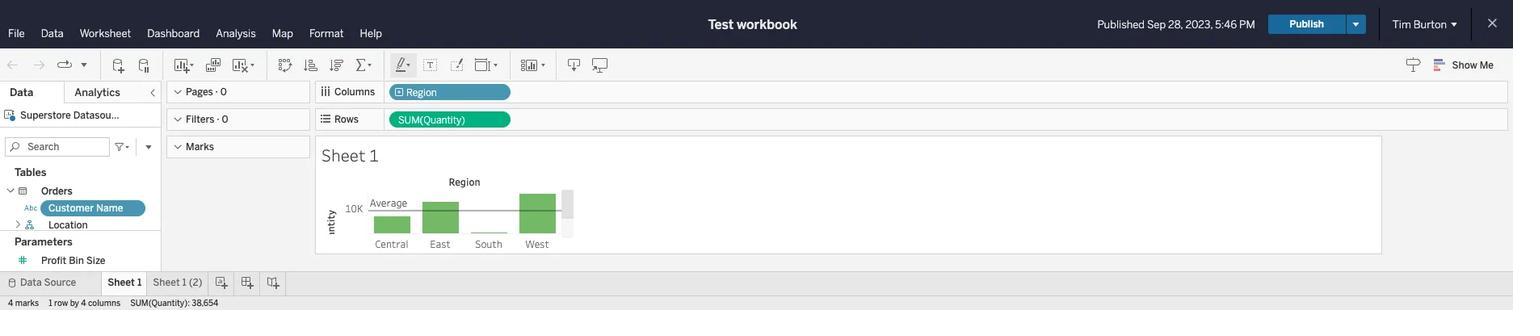 Task type: locate. For each thing, give the bounding box(es) containing it.
redo image
[[31, 57, 47, 73]]

test
[[708, 17, 734, 32]]

sheet 1 up columns
[[108, 277, 142, 288]]

1 up sum(quantity):
[[137, 277, 142, 288]]

sheet up sum(quantity):
[[153, 277, 180, 288]]

download image
[[566, 57, 582, 73]]

new worksheet image
[[173, 57, 196, 73]]

tim burton
[[1393, 18, 1447, 30]]

region up sum(quantity) at the top of page
[[406, 87, 437, 99]]

4
[[8, 299, 13, 309], [81, 299, 86, 309]]

published sep 28, 2023, 5:46 pm
[[1098, 18, 1255, 30]]

0
[[220, 86, 227, 98], [222, 114, 228, 125]]

profit
[[41, 255, 66, 267]]

(2)
[[189, 277, 202, 288]]

2023,
[[1185, 18, 1213, 30]]

data up marks
[[20, 277, 42, 288]]

data source
[[20, 277, 76, 288]]

marks
[[15, 299, 39, 309]]

0 for pages · 0
[[220, 86, 227, 98]]

region up marks. press enter to open the view data window.. use arrow keys to navigate data visualization elements. image
[[449, 175, 480, 188]]

1 left (2)
[[182, 277, 186, 288]]

sum(quantity)
[[398, 115, 465, 126]]

collapse image
[[148, 88, 158, 98]]

row
[[54, 299, 68, 309]]

0 vertical spatial ·
[[215, 86, 218, 98]]

marks. press enter to open the view data window.. use arrow keys to navigate data visualization elements. image
[[368, 190, 561, 271]]

4 left marks
[[8, 299, 13, 309]]

0 vertical spatial region
[[406, 87, 437, 99]]

0 horizontal spatial 4
[[8, 299, 13, 309]]

sheet
[[322, 144, 366, 166], [108, 277, 135, 288], [153, 277, 180, 288]]

sheet up columns
[[108, 277, 135, 288]]

customers
[[60, 272, 110, 284]]

1 vertical spatial 0
[[222, 114, 228, 125]]

sheet 1
[[322, 144, 379, 166], [108, 277, 142, 288]]

data
[[41, 27, 64, 40], [10, 86, 33, 99], [20, 277, 42, 288]]

sheet 1 (2)
[[153, 277, 202, 288]]

analysis
[[216, 27, 256, 40]]

0 vertical spatial sheet 1
[[322, 144, 379, 166]]

name
[[96, 203, 123, 214]]

38,654
[[192, 299, 218, 309]]

show me button
[[1426, 53, 1508, 78]]

sheet down rows
[[322, 144, 366, 166]]

1 vertical spatial region
[[449, 175, 480, 188]]

West, Region. Press Space to toggle selection. Press Escape to go back to the left margin. Use arrow keys to navigate headers text field
[[513, 234, 561, 252]]

location
[[48, 220, 88, 231]]

· right the pages
[[215, 86, 218, 98]]

highlight image
[[394, 57, 413, 73]]

data down undo "icon"
[[10, 86, 33, 99]]

0 horizontal spatial sheet
[[108, 277, 135, 288]]

0 horizontal spatial region
[[406, 87, 437, 99]]

published
[[1098, 18, 1145, 30]]

filters
[[186, 114, 214, 125]]

pm
[[1239, 18, 1255, 30]]

orders
[[41, 186, 73, 197]]

1 left row
[[49, 299, 52, 309]]

1 down 'columns' at the top left
[[369, 144, 379, 166]]

1 vertical spatial sheet 1
[[108, 277, 142, 288]]

5:46
[[1215, 18, 1237, 30]]

1 vertical spatial ·
[[217, 114, 219, 125]]

region
[[406, 87, 437, 99], [449, 175, 480, 188]]

0 right the pages
[[220, 86, 227, 98]]

1 horizontal spatial region
[[449, 175, 480, 188]]

show mark labels image
[[423, 57, 439, 73]]

publish
[[1290, 19, 1324, 30]]

undo image
[[5, 57, 21, 73]]

2 horizontal spatial sheet
[[322, 144, 366, 166]]

data guide image
[[1405, 57, 1422, 73]]

sum(quantity):
[[130, 299, 190, 309]]

by
[[70, 299, 79, 309]]

0 vertical spatial 0
[[220, 86, 227, 98]]

0 right filters on the left top of the page
[[222, 114, 228, 125]]

1 horizontal spatial sheet 1
[[322, 144, 379, 166]]

rows
[[334, 114, 359, 125]]

sorted descending by sum of quantity within region image
[[329, 57, 345, 73]]

format workbook image
[[448, 57, 465, 73]]

1 horizontal spatial 4
[[81, 299, 86, 309]]

totals image
[[355, 57, 374, 73]]

data up replay animation image
[[41, 27, 64, 40]]

·
[[215, 86, 218, 98], [217, 114, 219, 125]]

profit bin size
[[41, 255, 105, 267]]

superstore
[[20, 110, 71, 121]]

dashboard
[[147, 27, 200, 40]]

4 right by
[[81, 299, 86, 309]]

customer name
[[48, 203, 123, 214]]

analytics
[[75, 86, 120, 99]]

1
[[369, 144, 379, 166], [137, 277, 142, 288], [182, 277, 186, 288], [49, 299, 52, 309]]

swap rows and columns image
[[277, 57, 293, 73]]

Search text field
[[5, 137, 110, 157]]

sheet 1 down rows
[[322, 144, 379, 166]]

sep
[[1147, 18, 1166, 30]]

· right filters on the left top of the page
[[217, 114, 219, 125]]



Task type: vqa. For each thing, say whether or not it's contained in the screenshot.
"zones"
no



Task type: describe. For each thing, give the bounding box(es) containing it.
tables
[[15, 166, 46, 179]]

me
[[1480, 60, 1494, 71]]

· for filters
[[217, 114, 219, 125]]

show me
[[1452, 60, 1494, 71]]

0 for filters · 0
[[222, 114, 228, 125]]

pause auto updates image
[[137, 57, 153, 73]]

1 row by 4 columns
[[49, 299, 121, 309]]

test workbook
[[708, 17, 797, 32]]

2 4 from the left
[[81, 299, 86, 309]]

replay animation image
[[79, 59, 89, 69]]

1 horizontal spatial sheet
[[153, 277, 180, 288]]

0 horizontal spatial sheet 1
[[108, 277, 142, 288]]

0 vertical spatial data
[[41, 27, 64, 40]]

sorted ascending by sum of quantity within region image
[[303, 57, 319, 73]]

28,
[[1168, 18, 1183, 30]]

1 4 from the left
[[8, 299, 13, 309]]

sum(quantity): 38,654
[[130, 299, 218, 309]]

tim
[[1393, 18, 1411, 30]]

2 vertical spatial data
[[20, 277, 42, 288]]

pages · 0
[[186, 86, 227, 98]]

marks
[[186, 141, 214, 153]]

show/hide cards image
[[520, 57, 546, 73]]

superstore datasource
[[20, 110, 125, 121]]

clear sheet image
[[231, 57, 257, 73]]

burton
[[1414, 18, 1447, 30]]

source
[[44, 277, 76, 288]]

format
[[309, 27, 344, 40]]

datasource
[[73, 110, 125, 121]]

workbook
[[737, 17, 797, 32]]

worksheet
[[80, 27, 131, 40]]

new data source image
[[111, 57, 127, 73]]

columns
[[334, 86, 375, 98]]

parameters
[[15, 236, 73, 248]]

show
[[1452, 60, 1477, 71]]

open and edit this workbook in tableau desktop image
[[592, 57, 608, 73]]

· for pages
[[215, 86, 218, 98]]

top
[[41, 272, 58, 284]]

help
[[360, 27, 382, 40]]

fit image
[[474, 57, 500, 73]]

bin
[[69, 255, 84, 267]]

columns
[[88, 299, 121, 309]]

filters · 0
[[186, 114, 228, 125]]

pages
[[186, 86, 213, 98]]

East, Region. Press Space to toggle selection. Press Escape to go back to the left margin. Use arrow keys to navigate headers text field
[[416, 234, 465, 252]]

4 marks
[[8, 299, 39, 309]]

customer
[[48, 203, 94, 214]]

size
[[86, 255, 105, 267]]

publish button
[[1268, 15, 1346, 34]]

1 vertical spatial data
[[10, 86, 33, 99]]

South, Region. Press Space to toggle selection. Press Escape to go back to the left margin. Use arrow keys to navigate headers text field
[[465, 234, 513, 252]]

map
[[272, 27, 293, 40]]

Central, Region. Press Space to toggle selection. Press Escape to go back to the left margin. Use arrow keys to navigate headers text field
[[368, 234, 416, 252]]

file
[[8, 27, 25, 40]]

replay animation image
[[57, 57, 73, 73]]

duplicate image
[[205, 57, 221, 73]]

top customers
[[41, 272, 110, 284]]



